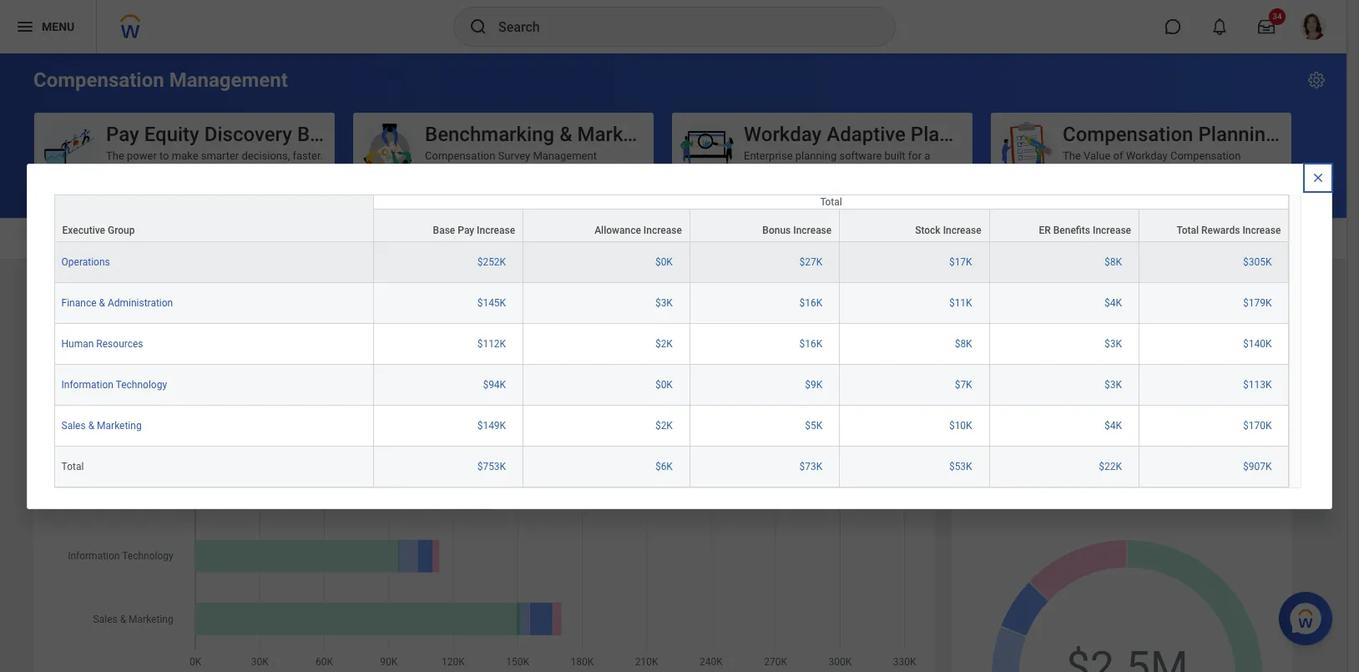 Task type: locate. For each thing, give the bounding box(es) containing it.
$4k right budget
[[1105, 420, 1123, 431]]

0 vertical spatial you
[[286, 176, 304, 189]]

chevron right image down $113k button
[[1261, 405, 1283, 422]]

you
[[286, 176, 304, 189], [175, 230, 192, 242]]

$112k
[[478, 338, 506, 350]]

and up legacy on the bottom
[[253, 417, 271, 429]]

and left the execute
[[1210, 270, 1228, 282]]

1 vertical spatial you
[[175, 230, 192, 242]]

to left answer
[[210, 296, 220, 309]]

information technology
[[61, 379, 167, 391]]

benefits for business
[[472, 336, 511, 349]]

$9k button
[[805, 378, 826, 391]]

and
[[261, 216, 279, 229], [1210, 270, 1228, 282], [1202, 350, 1220, 362], [253, 417, 271, 429], [223, 430, 241, 442], [230, 443, 248, 456], [171, 457, 189, 469]]

0 vertical spatial pay
[[106, 123, 139, 146]]

rewards inside total rewards increase popup button
[[1202, 224, 1241, 236]]

the left value
[[1063, 150, 1082, 162]]

1 $16k button from the top
[[800, 296, 826, 310]]

1 horizontal spatial guide
[[883, 183, 909, 195]]

the for pay equity discovery board
[[106, 150, 124, 162]]

1 horizontal spatial pay
[[458, 224, 475, 236]]

2 vertical spatial workday
[[106, 203, 148, 215]]

1 increase from the left
[[477, 224, 516, 236]]

2 $4k button from the top
[[1105, 419, 1125, 432]]

0 horizontal spatial benefits
[[472, 336, 511, 349]]

define
[[1142, 190, 1172, 202]]

0 horizontal spatial benchmarking
[[144, 231, 214, 243]]

$0k up $6k
[[656, 379, 673, 391]]

data—you have tons of it, but how do you make sense of it? workday makes it easy to get a complete picture of your finances, people, and operations so you can make more informed decisions.
[[106, 176, 315, 256]]

bonus inside popup button
[[763, 224, 791, 236]]

adaptive down changing
[[737, 183, 776, 195]]

discovery up picture
[[103, 183, 146, 195]]

a
[[106, 510, 113, 523]]

increase up $305k button
[[1243, 224, 1282, 236]]

1 vertical spatial $4k button
[[1105, 419, 1125, 432]]

1 vertical spatial market
[[226, 231, 260, 243]]

0 horizontal spatial sales
[[61, 420, 86, 431]]

$73k button
[[800, 460, 826, 473]]

0 vertical spatial make
[[172, 150, 198, 162]]

benchmarking up compensation survey management
[[425, 123, 555, 146]]

administrator inside adaptive planning administrator guide "link"
[[820, 183, 881, 195]]

1 vertical spatial for
[[243, 510, 256, 523]]

$8k button down menu group image
[[955, 337, 975, 350]]

1 the from the left
[[106, 150, 124, 162]]

total down strategy
[[1177, 224, 1200, 236]]

increase
[[477, 224, 516, 236], [644, 224, 682, 236], [794, 224, 832, 236], [944, 224, 982, 236], [1093, 224, 1132, 236], [1243, 224, 1282, 236]]

& up compensation survey management
[[560, 123, 573, 146]]

everything—financial
[[151, 417, 250, 429]]

0 vertical spatial your
[[155, 216, 176, 229]]

compensation for compensation review
[[457, 231, 528, 243]]

0 horizontal spatial for
[[243, 510, 256, 523]]

and inside flexibility to manage changes and execute quickly
[[1210, 270, 1228, 282]]

people,
[[224, 216, 259, 229]]

0 vertical spatial workday
[[744, 123, 822, 146]]

0 vertical spatial benefits
[[1054, 224, 1091, 236]]

1 vertical spatial workday
[[1127, 150, 1168, 162]]

finance
[[61, 297, 96, 309]]

2 vertical spatial make
[[215, 230, 241, 242]]

it
[[185, 203, 192, 215]]

total up human
[[48, 305, 82, 322]]

1 vertical spatial benefits
[[472, 336, 511, 349]]

bonus for accrual
[[998, 411, 1029, 423]]

and inside data—you have tons of it, but how do you make sense of it? workday makes it easy to get a complete picture of your finances, people, and operations so you can make more informed decisions.
[[261, 216, 279, 229]]

1 vertical spatial make
[[106, 190, 133, 202]]

1 horizontal spatial sales
[[744, 563, 771, 576]]

1 midpoint from the left
[[1181, 477, 1240, 495]]

0 horizontal spatial administrator
[[177, 183, 238, 195]]

1 horizontal spatial market
[[578, 123, 641, 146]]

the value of workday compensation planning
[[1063, 150, 1242, 175]]

2 increase from the left
[[644, 224, 682, 236]]

executive
[[62, 224, 105, 236]]

0 horizontal spatial accrual
[[1031, 411, 1068, 423]]

1 vertical spatial a
[[250, 203, 256, 215]]

application
[[106, 443, 159, 456]]

0 horizontal spatial midpoint
[[1181, 477, 1240, 495]]

to inside flexibility to manage changes and execute quickly
[[1111, 270, 1121, 282]]

2 $16k button from the top
[[800, 337, 826, 350]]

0 vertical spatial $16k button
[[800, 296, 826, 310]]

executive group
[[62, 224, 135, 236]]

benefits right er
[[1054, 224, 1091, 236]]

management up pay equity discovery board
[[169, 68, 288, 92]]

0 vertical spatial for
[[909, 150, 922, 162]]

$7k
[[955, 379, 973, 391]]

0 vertical spatial adaptive
[[827, 123, 906, 146]]

banner
[[0, 0, 1347, 53]]

maintain bonus accrual estimates
[[998, 376, 1164, 389]]

data
[[646, 123, 687, 146], [262, 231, 285, 243]]

a right get
[[250, 203, 256, 215]]

base pay increase
[[433, 224, 516, 236]]

analysis
[[70, 231, 111, 243]]

$16k button up $9k
[[800, 337, 826, 350]]

consistent
[[116, 510, 166, 523]]

board up makes
[[149, 183, 175, 195]]

built
[[885, 150, 906, 162]]

bonus increase
[[763, 224, 832, 236]]

profile logan mcneil element
[[1291, 8, 1337, 45]]

0 vertical spatial $8k button
[[1105, 255, 1125, 269]]

$3k button down allowance increase
[[656, 296, 676, 310]]

1 vertical spatial discovery
[[103, 183, 146, 195]]

2 guide from the left
[[883, 183, 909, 195]]

1 horizontal spatial benefits
[[1054, 224, 1091, 236]]

to right power
[[160, 150, 169, 162]]

5 increase from the left
[[1093, 224, 1132, 236]]

merit
[[998, 342, 1023, 354]]

1 vertical spatial $16k
[[800, 338, 823, 350]]

guide inside "link"
[[883, 183, 909, 195]]

and right the "party"
[[223, 430, 241, 442]]

1 $2k button from the top
[[656, 337, 676, 350]]

0 vertical spatial rewards
[[1202, 224, 1241, 236]]

guide
[[241, 183, 266, 195], [883, 183, 909, 195]]

tab list containing worker analysis
[[17, 219, 1331, 259]]

tab list
[[17, 219, 1331, 259]]

$3k up 'time'
[[1105, 338, 1123, 350]]

for right built
[[909, 150, 922, 162]]

& inside tab list
[[216, 231, 223, 243]]

$0k down allowance increase
[[656, 256, 673, 268]]

1 vertical spatial chevron right image
[[1261, 405, 1283, 422]]

increase up $252k button
[[477, 224, 516, 236]]

$3k down 'time'
[[1105, 379, 1123, 391]]

benefits inside 'popup button'
[[1054, 224, 1091, 236]]

notifications large image
[[1212, 18, 1229, 35]]

use cases
[[425, 550, 476, 563]]

adaptive up software
[[827, 123, 906, 146]]

0 vertical spatial $8k
[[1105, 256, 1123, 268]]

software
[[840, 150, 882, 162]]

benchmarking down finances,
[[144, 231, 214, 243]]

guide left do at the top left
[[241, 183, 266, 195]]

benefits for er
[[1054, 224, 1091, 236]]

$22k button
[[1100, 460, 1125, 473]]

3 increase from the left
[[794, 224, 832, 236]]

to left get
[[219, 203, 229, 215]]

administrator for adaptive
[[820, 183, 881, 195]]

list
[[952, 331, 1293, 435]]

row containing sales & marketing
[[54, 406, 1290, 446]]

1 $4k from the top
[[1105, 297, 1123, 309]]

chevron right image inside maintain bonus accrual estimates link
[[1261, 370, 1283, 387]]

2 vertical spatial a
[[246, 457, 252, 469]]

4 row from the top
[[54, 283, 1290, 324]]

inbox large image
[[1259, 18, 1276, 35]]

1 vertical spatial pay
[[458, 224, 475, 236]]

3 row from the top
[[54, 242, 1290, 283]]

guide down built
[[883, 183, 909, 195]]

1 vertical spatial modeling
[[147, 305, 210, 322]]

0 vertical spatial $4k button
[[1105, 296, 1125, 310]]

operations
[[61, 256, 110, 268]]

finances,
[[178, 216, 221, 229]]

enterprise
[[744, 150, 793, 162]]

2 vertical spatial modeling
[[1026, 342, 1071, 354]]

technology
[[116, 379, 167, 391]]

0 horizontal spatial benchmarking & market data
[[144, 231, 285, 243]]

for left self-
[[243, 510, 256, 523]]

stock
[[916, 224, 941, 236]]

0 horizontal spatial your
[[155, 216, 176, 229]]

make down "equity"
[[172, 150, 198, 162]]

2 $0k button from the top
[[656, 378, 676, 391]]

0 vertical spatial chevron right image
[[1261, 370, 1283, 387]]

2 administrator from the left
[[820, 183, 881, 195]]

1 vertical spatial $8k
[[955, 338, 973, 350]]

2 row from the top
[[54, 208, 1290, 242]]

review
[[531, 231, 565, 243]]

workday inside data—you have tons of it, but how do you make sense of it? workday makes it easy to get a complete picture of your finances, people, and operations so you can make more informed decisions.
[[106, 203, 148, 215]]

2 $16k from the top
[[800, 338, 823, 350]]

increase up $17k button
[[944, 224, 982, 236]]

your right answer
[[260, 296, 281, 309]]

$149k button
[[478, 419, 509, 432]]

0 vertical spatial benchmarking & market data
[[425, 123, 687, 146]]

& right the can
[[216, 231, 223, 243]]

0 horizontal spatial rewards
[[86, 305, 144, 322]]

1 administrator from the left
[[177, 183, 238, 195]]

2 vertical spatial $3k button
[[1105, 378, 1125, 391]]

cost
[[967, 477, 998, 495]]

2 $2k button from the top
[[656, 419, 676, 432]]

workday up enterprise
[[744, 123, 822, 146]]

benchmarking & market data up survey
[[425, 123, 687, 146]]

a inside data—you have tons of it, but how do you make sense of it? workday makes it easy to get a complete picture of your finances, people, and operations so you can make more informed decisions.
[[250, 203, 256, 215]]

rewards for increase
[[1202, 224, 1241, 236]]

1 horizontal spatial midpoint
[[1261, 477, 1320, 495]]

self-
[[259, 510, 280, 523]]

1 vertical spatial $3k button
[[1105, 337, 1125, 350]]

1 horizontal spatial management
[[533, 150, 597, 162]]

$53k button
[[950, 460, 975, 473]]

0 vertical spatial board
[[297, 123, 350, 146]]

accrual down 'time'
[[1076, 376, 1113, 389]]

increase down plan
[[1093, 224, 1132, 236]]

to right "insight"
[[1149, 350, 1159, 362]]

power
[[127, 150, 157, 162]]

bonus down total popup button
[[763, 224, 791, 236]]

row
[[54, 194, 1290, 242], [54, 208, 1290, 242], [54, 242, 1290, 283], [54, 283, 1290, 324], [54, 324, 1290, 365], [54, 365, 1290, 406], [54, 406, 1290, 446], [54, 446, 1290, 487]]

midpoint right below at the right of the page
[[1181, 477, 1240, 495]]

0 vertical spatial $2k
[[656, 338, 673, 350]]

to
[[160, 150, 169, 162], [1096, 190, 1105, 202], [219, 203, 229, 215], [1111, 270, 1121, 282], [210, 296, 220, 309], [1149, 350, 1159, 362], [1002, 477, 1015, 495], [1244, 477, 1257, 495]]

a right built
[[925, 150, 931, 162]]

$2k button for $16k
[[656, 337, 676, 350]]

benchmarking & market data
[[425, 123, 687, 146], [144, 231, 285, 243]]

2 the from the left
[[1063, 150, 1082, 162]]

1 vertical spatial $8k button
[[955, 337, 975, 350]]

bonus accrual budget pool estimate link
[[952, 400, 1293, 435]]

row containing base pay increase
[[54, 208, 1290, 242]]

board up faster.
[[297, 123, 350, 146]]

and down complete
[[261, 216, 279, 229]]

1 $4k button from the top
[[1105, 296, 1125, 310]]

$16k button for $2k
[[800, 337, 826, 350]]

$753k
[[478, 461, 506, 472]]

$0k for $27k
[[656, 256, 673, 268]]

for inside enterprise planning software built for a changing world.
[[909, 150, 922, 162]]

0 vertical spatial bonus
[[763, 224, 791, 236]]

0 vertical spatial modeling
[[318, 231, 364, 243]]

1 $16k from the top
[[800, 297, 823, 309]]

workday inside the value of workday compensation planning
[[1127, 150, 1168, 162]]

$10k button
[[950, 419, 975, 432]]

bonus for increase
[[763, 224, 791, 236]]

you right do at the top left
[[286, 176, 304, 189]]

1 horizontal spatial your
[[260, 296, 281, 309]]

1 vertical spatial sales
[[744, 563, 771, 576]]

time
[[1087, 350, 1111, 362]]

data inside tab list
[[262, 231, 285, 243]]

accrual left budget
[[1031, 411, 1068, 423]]

workday up picture
[[106, 203, 148, 215]]

1 horizontal spatial adaptive
[[827, 123, 906, 146]]

enterprise planning software built for a changing world.
[[744, 150, 931, 175]]

1 horizontal spatial you
[[286, 176, 304, 189]]

information technology link
[[61, 375, 167, 391]]

$8k button up manage
[[1105, 255, 1125, 269]]

main content
[[0, 53, 1347, 672]]

more
[[244, 230, 269, 242]]

2 horizontal spatial modeling
[[1026, 342, 1071, 354]]

chevron right image down ext link icon
[[1261, 370, 1283, 387]]

for for model
[[243, 510, 256, 523]]

$16k up $9k
[[800, 338, 823, 350]]

benchmarking inside tab list
[[144, 231, 214, 243]]

0 vertical spatial management
[[169, 68, 288, 92]]

$113k
[[1244, 379, 1273, 391]]

1 chevron right image from the top
[[1261, 370, 1283, 387]]

total down sales & marketing
[[61, 461, 84, 472]]

5 row from the top
[[54, 324, 1290, 365]]

$16k button for $3k
[[800, 296, 826, 310]]

1 horizontal spatial rewards
[[1202, 224, 1241, 236]]

stock increase button
[[841, 209, 990, 241]]

1 vertical spatial $2k
[[656, 420, 673, 431]]

compensation inside tab list
[[457, 231, 528, 243]]

$4k button right budget
[[1105, 419, 1125, 432]]

4 increase from the left
[[944, 224, 982, 236]]

make down people,
[[215, 230, 241, 242]]

$4k down flexibility
[[1105, 297, 1123, 309]]

$10k
[[950, 420, 973, 431]]

administrator up total popup button
[[820, 183, 881, 195]]

planning
[[796, 150, 837, 162]]

to left manage
[[1111, 270, 1121, 282]]

$3k for $9k
[[1105, 379, 1123, 391]]

chevron right image
[[1261, 370, 1283, 387], [1261, 405, 1283, 422]]

pay inside main content
[[106, 123, 139, 146]]

$8k up flexibility
[[1105, 256, 1123, 268]]

1 vertical spatial rewards
[[86, 305, 144, 322]]

bonus increase button
[[691, 209, 840, 241]]

1 guide from the left
[[241, 183, 266, 195]]

pay right base
[[458, 224, 475, 236]]

0 horizontal spatial data
[[262, 231, 285, 243]]

8 row from the top
[[54, 446, 1290, 487]]

$3k button down forecasting at the right top of the page
[[1105, 337, 1125, 350]]

0 horizontal spatial the
[[106, 150, 124, 162]]

2 chevron right image from the top
[[1261, 405, 1283, 422]]

1 horizontal spatial modeling
[[318, 231, 364, 243]]

2 horizontal spatial workday
[[1127, 150, 1168, 162]]

plan
[[1108, 190, 1130, 202]]

forecasting
[[1073, 305, 1152, 322]]

budget
[[1071, 411, 1105, 423]]

get
[[232, 203, 247, 215]]

administrator inside discovery board administrator guide link
[[177, 183, 238, 195]]

cycle
[[1283, 123, 1332, 146]]

6 row from the top
[[54, 365, 1290, 406]]

$16k button
[[800, 296, 826, 310], [800, 337, 826, 350]]

bonus down real
[[1043, 376, 1074, 389]]

main content containing compensation management
[[0, 53, 1347, 672]]

0 vertical spatial $0k
[[656, 256, 673, 268]]

legacy
[[244, 430, 275, 442]]

administration
[[108, 297, 173, 309]]

peer
[[282, 443, 303, 456]]

finance & administration link
[[61, 294, 173, 309]]

0 horizontal spatial workday
[[106, 203, 148, 215]]

$3k down allowance increase
[[656, 297, 673, 309]]

workday
[[744, 123, 822, 146], [1127, 150, 1168, 162], [106, 203, 148, 215]]

2 $4k from the top
[[1105, 420, 1123, 431]]

the inside the value of workday compensation planning
[[1063, 150, 1082, 162]]

1 vertical spatial your
[[260, 296, 281, 309]]

1 $0k from the top
[[656, 256, 673, 268]]

0 horizontal spatial you
[[175, 230, 192, 242]]

increase up $27k button
[[794, 224, 832, 236]]

strategy
[[1175, 190, 1215, 202]]

1 horizontal spatial the
[[1063, 150, 1082, 162]]

& right plan
[[1132, 190, 1139, 202]]

0 vertical spatial a
[[925, 150, 931, 162]]

$3k button down "insight"
[[1105, 378, 1125, 391]]

2 horizontal spatial bonus
[[1043, 376, 1074, 389]]

pay up power
[[106, 123, 139, 146]]

$16k button down $27k button
[[800, 296, 826, 310]]

of right value
[[1114, 150, 1124, 162]]

6 increase from the left
[[1243, 224, 1282, 236]]

0 vertical spatial $2k button
[[656, 337, 676, 350]]

0 vertical spatial sales
[[61, 420, 86, 431]]

bonus down maintain
[[998, 411, 1029, 423]]

increase right allowance
[[644, 224, 682, 236]]

benefits down $145k
[[472, 336, 511, 349]]

0 horizontal spatial bonus
[[763, 224, 791, 236]]

$0k for $9k
[[656, 379, 673, 391]]

$0k button up $6k
[[656, 378, 676, 391]]

0 horizontal spatial $8k button
[[955, 337, 975, 350]]

but
[[230, 176, 246, 189]]

the left power
[[106, 150, 124, 162]]

list containing merit modeling workbook
[[952, 331, 1293, 435]]

chevron right image inside bonus accrual budget pool estimate link
[[1261, 405, 1283, 422]]

to right cost
[[1002, 477, 1015, 495]]

$4k button down manage
[[1105, 296, 1125, 310]]

you right so
[[175, 230, 192, 242]]

quickly
[[1063, 283, 1098, 296]]

2 $0k from the top
[[656, 379, 673, 391]]

1 horizontal spatial make
[[172, 150, 198, 162]]

adaptive planning administrator guide
[[737, 183, 909, 195]]

sales for sales & marketing
[[61, 420, 86, 431]]

0 horizontal spatial guide
[[241, 183, 266, 195]]

administrator up easy
[[177, 183, 238, 195]]

row containing information technology
[[54, 365, 1290, 406]]

pay
[[106, 123, 139, 146], [458, 224, 475, 236]]

menu group image
[[967, 302, 990, 324]]

make
[[172, 150, 198, 162], [106, 190, 133, 202], [215, 230, 241, 242]]

your up so
[[155, 216, 176, 229]]

compensation survey management
[[425, 150, 597, 162]]

1 $2k from the top
[[656, 338, 673, 350]]

$2k for $16k
[[656, 338, 673, 350]]

$16k down $27k button
[[800, 297, 823, 309]]

total rewards increase
[[1177, 224, 1282, 236]]

a left single
[[246, 457, 252, 469]]

0 vertical spatial benchmarking
[[425, 123, 555, 146]]

7 row from the top
[[54, 406, 1290, 446]]

rewards inside total rewards modeling tool element
[[86, 305, 144, 322]]

a inside enterprise planning software built for a changing world.
[[925, 150, 931, 162]]

midpoint down $907k button
[[1261, 477, 1320, 495]]

2 midpoint from the left
[[1261, 477, 1320, 495]]

1 vertical spatial $2k button
[[656, 419, 676, 432]]

make down data—you
[[106, 190, 133, 202]]

1 horizontal spatial $8k
[[1105, 256, 1123, 268]]

0 horizontal spatial board
[[149, 183, 175, 195]]

1 horizontal spatial discovery
[[204, 123, 292, 146]]

1 $0k button from the top
[[656, 255, 676, 269]]

$0k button down allowance increase
[[656, 255, 676, 269]]

decisions.
[[106, 243, 155, 256]]

0 horizontal spatial market
[[226, 231, 260, 243]]

1 horizontal spatial for
[[909, 150, 922, 162]]

benchmarking
[[425, 123, 555, 146], [144, 231, 214, 243]]

discovery up decisions,
[[204, 123, 292, 146]]

compensation for compensation survey management
[[425, 150, 496, 162]]

2 $2k from the top
[[656, 420, 673, 431]]

benefits
[[1054, 224, 1091, 236], [472, 336, 511, 349]]

total rewards modeling tool
[[48, 305, 242, 322]]

management right survey
[[533, 150, 597, 162]]

$8k down menu group image
[[955, 338, 973, 350]]

row containing finance & administration
[[54, 283, 1290, 324]]

ext link image
[[1266, 336, 1283, 353]]



Task type: vqa. For each thing, say whether or not it's contained in the screenshot.


Task type: describe. For each thing, give the bounding box(es) containing it.
$4k for $179k
[[1105, 297, 1123, 309]]

total rewards increase button
[[1140, 209, 1289, 241]]

allowance
[[595, 224, 641, 236]]

changes
[[1165, 270, 1208, 282]]

$9k
[[805, 379, 823, 391]]

$94k button
[[483, 378, 509, 391]]

the for compensation planning cycle
[[1063, 150, 1082, 162]]

rewards for modeling
[[86, 305, 144, 322]]

pool
[[1108, 411, 1130, 423]]

augmented analytics to answer your questions.
[[106, 296, 281, 322]]

$3k for $16k
[[1105, 338, 1123, 350]]

administrator for equity
[[177, 183, 238, 195]]

equity
[[144, 123, 199, 146]]

modeling inside tab list
[[318, 231, 364, 243]]

cases
[[446, 550, 476, 563]]

$2k for $5k
[[656, 420, 673, 431]]

the power to make smarter decisions, faster.
[[106, 150, 323, 162]]

cost to move employees below midpoint to midpoint element
[[952, 461, 1320, 672]]

picture
[[106, 216, 139, 229]]

can
[[195, 230, 212, 242]]

$16k for $3k
[[800, 297, 823, 309]]

0 horizontal spatial management
[[169, 68, 288, 92]]

base
[[433, 224, 456, 236]]

to inside data—you have tons of it, but how do you make sense of it? workday makes it easy to get a complete picture of your finances, people, and operations so you can make more informed decisions.
[[219, 203, 229, 215]]

$145k button
[[478, 296, 509, 310]]

compensation review
[[457, 231, 565, 243]]

single
[[254, 457, 283, 469]]

total for 'total' element
[[61, 461, 84, 472]]

to left plan
[[1096, 190, 1105, 202]]

business benefits
[[425, 336, 511, 349]]

$4k button for $179k
[[1105, 296, 1125, 310]]

$4k button for $170k
[[1105, 419, 1125, 432]]

augmented
[[106, 296, 162, 309]]

execute
[[1231, 270, 1269, 282]]

guide for discovery
[[241, 183, 266, 195]]

worker analysis
[[33, 231, 111, 243]]

1 vertical spatial accrual
[[1031, 411, 1068, 423]]

$27k
[[800, 256, 823, 268]]

your inside data—you have tons of it, but how do you make sense of it? workday makes it easy to get a complete picture of your finances, people, and operations so you can make more informed decisions.
[[155, 216, 176, 229]]

1 horizontal spatial benchmarking & market data
[[425, 123, 687, 146]]

workday adaptive planning
[[744, 123, 990, 146]]

makes
[[151, 203, 183, 215]]

cost to move employees below midpoint to midpoint
[[967, 477, 1320, 495]]

close image
[[1313, 171, 1326, 184]]

& down quickly
[[1060, 305, 1070, 322]]

$5k
[[805, 420, 823, 431]]

flexibility to manage changes and execute quickly
[[1063, 270, 1269, 296]]

$305k button
[[1244, 255, 1275, 269]]

guide for planning
[[883, 183, 909, 195]]

$112k button
[[478, 337, 509, 350]]

& left we
[[88, 420, 94, 431]]

& right finance
[[99, 297, 105, 309]]

chevron right image for bonus accrual budget pool estimate
[[1261, 405, 1283, 422]]

and down legacy on the bottom
[[230, 443, 248, 456]]

$0k button for $9k
[[656, 378, 676, 391]]

$2k button for $5k
[[656, 419, 676, 432]]

compensation inside the value of workday compensation planning
[[1171, 150, 1242, 162]]

0 horizontal spatial $8k
[[955, 338, 973, 350]]

it,
[[219, 176, 227, 189]]

questions.
[[106, 310, 156, 322]]

increase inside popup button
[[944, 224, 982, 236]]

sales & marketing link
[[61, 416, 142, 431]]

0 vertical spatial $3k
[[656, 297, 673, 309]]

decisions,
[[242, 150, 290, 162]]

insight
[[1114, 350, 1147, 362]]

informed
[[272, 230, 315, 242]]

employees
[[1060, 477, 1133, 495]]

more—into
[[191, 457, 243, 469]]

0 horizontal spatial discovery
[[103, 183, 146, 195]]

increase inside 'popup button'
[[1093, 224, 1132, 236]]

adaptive planning administrator guide link
[[672, 176, 973, 201]]

$4k for $170k
[[1105, 420, 1123, 431]]

1 horizontal spatial board
[[297, 123, 350, 146]]

$753k button
[[478, 460, 509, 473]]

$11k button
[[950, 296, 975, 310]]

1 vertical spatial bonus
[[1043, 376, 1074, 389]]

for for built
[[909, 150, 922, 162]]

benchmarking & market data inside tab list
[[144, 231, 285, 243]]

1 horizontal spatial data
[[646, 123, 687, 146]]

total rewards modeling tool element
[[33, 289, 936, 672]]

and down the data,
[[171, 457, 189, 469]]

do
[[271, 176, 284, 189]]

$145k
[[478, 297, 506, 309]]

0 vertical spatial $3k button
[[656, 296, 676, 310]]

to down $907k
[[1244, 477, 1257, 495]]

group
[[108, 224, 135, 236]]

of up "operations"
[[142, 216, 152, 229]]

an
[[106, 403, 119, 416]]

of left it, on the top left of page
[[206, 176, 216, 189]]

benchmarks,
[[106, 457, 168, 469]]

your inside augmented analytics to answer your questions.
[[260, 296, 281, 309]]

resources
[[96, 338, 143, 350]]

and right analyze
[[1202, 350, 1220, 362]]

value
[[1084, 150, 1111, 162]]

chevron right image for maintain bonus accrual estimates
[[1261, 370, 1283, 387]]

$3k button for $9k
[[1105, 378, 1125, 391]]

1 row from the top
[[54, 194, 1290, 242]]

it?
[[179, 190, 191, 202]]

search image
[[469, 17, 489, 37]]

adaptive inside "link"
[[737, 183, 776, 195]]

sense
[[135, 190, 164, 202]]

$27k button
[[800, 255, 826, 269]]

planning inside "link"
[[778, 183, 817, 195]]

changing
[[744, 163, 789, 175]]

$179k
[[1244, 297, 1273, 309]]

bring
[[124, 417, 148, 429]]

0 horizontal spatial make
[[106, 190, 133, 202]]

$73k
[[800, 461, 823, 472]]

flexibility
[[1063, 270, 1108, 282]]

increase inside popup button
[[794, 224, 832, 236]]

of left it?
[[167, 190, 177, 202]]

$16k for $2k
[[800, 338, 823, 350]]

executive group button
[[55, 195, 373, 241]]

core.
[[196, 403, 220, 416]]

a consistent security model for self-service.
[[106, 510, 317, 523]]

0 horizontal spatial modeling
[[147, 305, 210, 322]]

financial planning
[[744, 296, 832, 309]]

$3k button for $16k
[[1105, 337, 1125, 350]]

total element
[[61, 457, 84, 472]]

a inside an intelligent data core. we bring everything—financial and workforce transactions, third-party and legacy application data, budgets and plans, peer benchmarks, and more—into a single system.
[[246, 457, 252, 469]]

how
[[248, 176, 269, 189]]

survey
[[498, 150, 531, 162]]

third-
[[171, 430, 196, 442]]

discovery board administrator guide
[[103, 183, 266, 195]]

model
[[210, 510, 240, 523]]

$907k
[[1244, 461, 1273, 472]]

1 vertical spatial board
[[149, 183, 175, 195]]

sales for sales planning
[[744, 563, 771, 576]]

total button
[[374, 195, 1289, 208]]

2 horizontal spatial make
[[215, 230, 241, 242]]

service.
[[280, 510, 317, 523]]

answer
[[223, 296, 258, 309]]

$170k button
[[1244, 419, 1275, 432]]

allowance increase button
[[524, 209, 690, 241]]

below
[[1136, 477, 1177, 495]]

human
[[61, 338, 94, 350]]

data—you
[[106, 176, 154, 189]]

configure this page image
[[1307, 70, 1327, 90]]

1 horizontal spatial benchmarking
[[425, 123, 555, 146]]

1 horizontal spatial accrual
[[1076, 376, 1113, 389]]

compensation for compensation planning cycle
[[1063, 123, 1194, 146]]

smarter
[[201, 150, 239, 162]]

move
[[1019, 477, 1056, 495]]

estimates
[[1116, 376, 1164, 389]]

market inside tab list
[[226, 231, 260, 243]]

pay inside popup button
[[458, 224, 475, 236]]

total down adaptive planning administrator guide
[[821, 196, 843, 208]]

row containing operations
[[54, 242, 1290, 283]]

total for total rewards increase
[[1177, 224, 1200, 236]]

of inside the value of workday compensation planning
[[1114, 150, 1124, 162]]

$0k button for $27k
[[656, 255, 676, 269]]

tons
[[182, 176, 204, 189]]

data
[[172, 403, 193, 416]]

human resources
[[61, 338, 143, 350]]

row containing human resources
[[54, 324, 1290, 365]]

to inside augmented analytics to answer your questions.
[[210, 296, 220, 309]]

plans,
[[251, 443, 279, 456]]

compensation for compensation management
[[33, 68, 164, 92]]

total for total rewards modeling tool
[[48, 305, 82, 322]]

planning inside the value of workday compensation planning
[[1063, 163, 1105, 175]]

compensation management
[[33, 68, 288, 92]]

0 vertical spatial market
[[578, 123, 641, 146]]

0 vertical spatial discovery
[[204, 123, 292, 146]]



